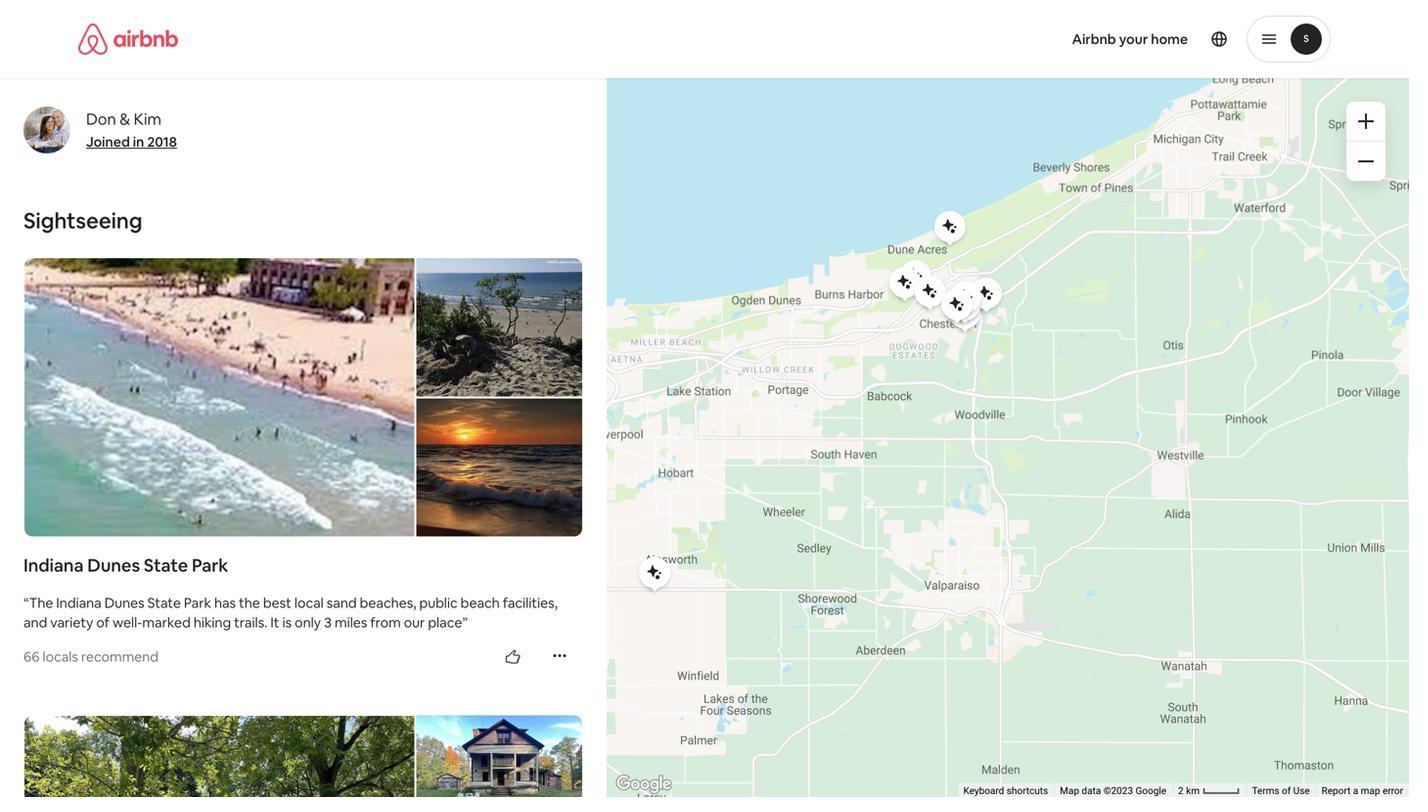 Task type: vqa. For each thing, say whether or not it's contained in the screenshot.
topmost Dunes
yes



Task type: describe. For each thing, give the bounding box(es) containing it.
report
[[1322, 786, 1351, 798]]

more options, indiana dunes state park image
[[552, 649, 568, 665]]

the
[[29, 595, 53, 613]]

variety
[[50, 615, 93, 632]]

it
[[271, 615, 280, 632]]

zoom out image
[[1359, 154, 1375, 169]]

zoom in image
[[1359, 114, 1375, 129]]

your
[[1120, 30, 1149, 48]]

don for don & kim joined in 2018
[[86, 109, 116, 129]]

map data ©2023 google
[[1061, 786, 1167, 798]]

from
[[370, 615, 401, 632]]

keyboard shortcuts button
[[964, 785, 1049, 798]]

hiking
[[194, 615, 231, 632]]

our
[[404, 615, 425, 632]]

has
[[214, 595, 236, 613]]

2 km
[[1179, 786, 1203, 798]]

66 locals recommend
[[23, 649, 159, 666]]

google
[[1136, 786, 1167, 798]]

indiana inside "the indiana dunes state park has the best local sand beaches, public beach facilities, and variety of well-marked hiking trails. it is only 3 miles from our place"
[[56, 595, 102, 613]]

2018
[[147, 133, 177, 151]]

miles
[[335, 615, 367, 632]]

state inside indiana dunes state park link
[[144, 555, 188, 578]]

best
[[263, 595, 292, 613]]

data
[[1082, 786, 1102, 798]]

& for kim's
[[89, 45, 110, 86]]

map
[[1061, 786, 1080, 798]]

joined
[[86, 133, 130, 151]]

report a map error
[[1322, 786, 1404, 798]]

error
[[1383, 786, 1404, 798]]

don for don & kim's guidebook
[[23, 45, 83, 86]]

shortcuts
[[1007, 786, 1049, 798]]

google image
[[612, 773, 677, 798]]

don & kim image
[[23, 107, 70, 154]]

of inside "the indiana dunes state park has the best local sand beaches, public beach facilities, and variety of well-marked hiking trails. it is only 3 miles from our place"
[[96, 615, 110, 632]]

trails.
[[234, 615, 268, 632]]

joined in 2018 link
[[86, 133, 177, 151]]

beach
[[461, 595, 500, 613]]

don & kim joined in 2018
[[86, 109, 177, 151]]

66
[[23, 649, 40, 666]]

indiana dunes state park
[[23, 555, 228, 578]]

dunes inside "the indiana dunes state park has the best local sand beaches, public beach facilities, and variety of well-marked hiking trails. it is only 3 miles from our place"
[[105, 595, 145, 613]]

indiana inside indiana dunes state park link
[[23, 555, 84, 578]]

mark as helpful, indiana dunes state park image
[[505, 650, 521, 666]]

terms
[[1253, 786, 1280, 798]]

©2023
[[1104, 786, 1134, 798]]

beaches,
[[360, 595, 417, 613]]

local
[[295, 595, 324, 613]]

keyboard shortcuts
[[964, 786, 1049, 798]]

3
[[324, 615, 332, 632]]



Task type: locate. For each thing, give the bounding box(es) containing it.
place
[[428, 615, 462, 632]]

indiana up variety
[[56, 595, 102, 613]]

map
[[1362, 786, 1381, 798]]

facilities,
[[503, 595, 558, 613]]

map region
[[522, 17, 1410, 798]]

marked
[[142, 615, 191, 632]]

state
[[144, 555, 188, 578], [148, 595, 181, 613]]

and
[[23, 615, 47, 632]]

park inside "the indiana dunes state park has the best local sand beaches, public beach facilities, and variety of well-marked hiking trails. it is only 3 miles from our place"
[[184, 595, 211, 613]]

1 vertical spatial park
[[184, 595, 211, 613]]

indiana dunes state park link
[[23, 555, 584, 578]]

only
[[295, 615, 321, 632]]

park up "hiking"
[[184, 595, 211, 613]]

well-
[[113, 615, 142, 632]]

the indiana dunes state park has the best local sand beaches, public beach facilities, and variety of well-marked hiking trails. it is only 3 miles from our place
[[23, 595, 558, 632]]

km
[[1187, 786, 1200, 798]]

park up the has
[[192, 555, 228, 578]]

1 horizontal spatial don
[[86, 109, 116, 129]]

terms of use link
[[1253, 786, 1311, 798]]

don inside don & kim joined in 2018
[[86, 109, 116, 129]]

guidebook
[[198, 45, 357, 86]]

&
[[89, 45, 110, 86], [120, 109, 130, 129]]

of left well-
[[96, 615, 110, 632]]

dunes
[[87, 555, 140, 578], [105, 595, 145, 613]]

1 vertical spatial state
[[148, 595, 181, 613]]

kim
[[134, 109, 161, 129]]

0 horizontal spatial don
[[23, 45, 83, 86]]

don & kim image
[[23, 107, 70, 154]]

locals
[[43, 649, 78, 666]]

& left kim
[[120, 109, 130, 129]]

terms of use
[[1253, 786, 1311, 798]]

2 km button
[[1173, 784, 1247, 798]]

0 vertical spatial don
[[23, 45, 83, 86]]

1 vertical spatial &
[[120, 109, 130, 129]]

a
[[1354, 786, 1359, 798]]

is
[[283, 615, 292, 632]]

indiana
[[23, 555, 84, 578], [56, 595, 102, 613]]

1 vertical spatial indiana
[[56, 595, 102, 613]]

don up joined
[[86, 109, 116, 129]]

recommend
[[81, 649, 159, 666]]

use
[[1294, 786, 1311, 798]]

0 vertical spatial indiana
[[23, 555, 84, 578]]

kim's
[[116, 45, 192, 86]]

& left kim's
[[89, 45, 110, 86]]

of
[[96, 615, 110, 632], [1283, 786, 1292, 798]]

park
[[192, 555, 228, 578], [184, 595, 211, 613]]

0 vertical spatial dunes
[[87, 555, 140, 578]]

don up don & kim icon
[[23, 45, 83, 86]]

& inside don & kim joined in 2018
[[120, 109, 130, 129]]

0 horizontal spatial of
[[96, 615, 110, 632]]

0 horizontal spatial &
[[89, 45, 110, 86]]

the
[[239, 595, 260, 613]]

public
[[420, 595, 458, 613]]

in
[[133, 133, 144, 151]]

of left use
[[1283, 786, 1292, 798]]

1 horizontal spatial &
[[120, 109, 130, 129]]

0 vertical spatial &
[[89, 45, 110, 86]]

airbnb your home link
[[1061, 19, 1200, 60]]

don
[[23, 45, 83, 86], [86, 109, 116, 129]]

0 vertical spatial state
[[144, 555, 188, 578]]

2
[[1179, 786, 1184, 798]]

& for kim
[[120, 109, 130, 129]]

1 vertical spatial dunes
[[105, 595, 145, 613]]

home
[[1152, 30, 1189, 48]]

airbnb
[[1073, 30, 1117, 48]]

0 vertical spatial of
[[96, 615, 110, 632]]

1 vertical spatial of
[[1283, 786, 1292, 798]]

airbnb your home
[[1073, 30, 1189, 48]]

1 horizontal spatial of
[[1283, 786, 1292, 798]]

don & kim's guidebook
[[23, 45, 357, 86]]

keyboard
[[964, 786, 1005, 798]]

0 vertical spatial park
[[192, 555, 228, 578]]

sightseeing
[[23, 207, 143, 235]]

profile element
[[728, 0, 1332, 78]]

indiana up the
[[23, 555, 84, 578]]

report a map error link
[[1322, 786, 1404, 798]]

1 vertical spatial don
[[86, 109, 116, 129]]

sand
[[327, 595, 357, 613]]

state inside "the indiana dunes state park has the best local sand beaches, public beach facilities, and variety of well-marked hiking trails. it is only 3 miles from our place"
[[148, 595, 181, 613]]



